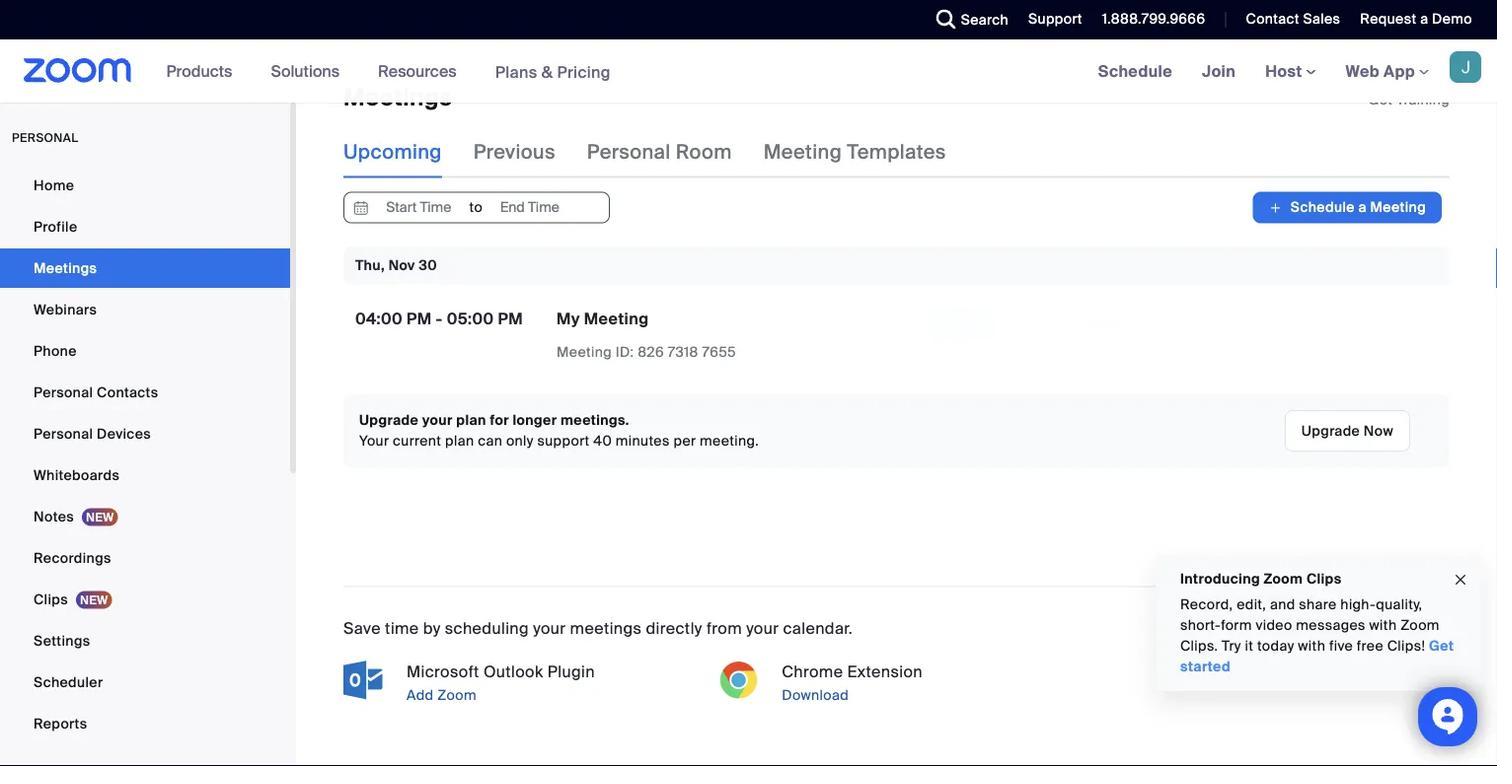 Task type: locate. For each thing, give the bounding box(es) containing it.
0 horizontal spatial get
[[1368, 90, 1393, 109]]

1 vertical spatial get
[[1429, 638, 1454, 656]]

edit,
[[1237, 596, 1266, 614]]

get
[[1368, 90, 1393, 109], [1429, 638, 1454, 656]]

0 horizontal spatial a
[[1358, 198, 1367, 217]]

minutes
[[616, 432, 670, 450]]

schedule inside button
[[1291, 198, 1355, 217]]

1 vertical spatial plan
[[445, 432, 474, 450]]

Date Range Picker End field
[[484, 193, 575, 222]]

zoom up and
[[1264, 570, 1303, 588]]

current
[[393, 432, 441, 450]]

0 vertical spatial a
[[1420, 10, 1428, 28]]

1.888.799.9666 button
[[1087, 0, 1210, 39], [1102, 10, 1205, 28]]

host
[[1265, 61, 1306, 81]]

notes
[[34, 508, 74, 526]]

Date Range Picker Start field
[[373, 193, 464, 222]]

from
[[707, 619, 742, 639]]

meetings inside personal menu "menu"
[[34, 259, 97, 277]]

schedule right add image on the right of page
[[1291, 198, 1355, 217]]

plan left can
[[445, 432, 474, 450]]

upgrade inside upgrade your plan for longer meetings. your current plan can only support 40 minutes per meeting.
[[359, 411, 419, 430]]

your right 'from'
[[746, 619, 779, 639]]

with down messages
[[1298, 638, 1326, 656]]

outlook
[[483, 662, 543, 683]]

personal room
[[587, 140, 732, 165]]

1 vertical spatial a
[[1358, 198, 1367, 217]]

pricing
[[557, 61, 611, 82]]

1 vertical spatial zoom
[[1401, 617, 1440, 635]]

0 horizontal spatial schedule
[[1098, 61, 1173, 81]]

1 horizontal spatial a
[[1420, 10, 1428, 28]]

1 horizontal spatial upgrade
[[908, 7, 967, 25]]

meetings up webinars
[[34, 259, 97, 277]]

1 vertical spatial today
[[1257, 638, 1294, 656]]

banner
[[0, 39, 1497, 104]]

microsoft outlook plugin add zoom
[[407, 662, 595, 705]]

1 vertical spatial meetings
[[34, 259, 97, 277]]

web
[[1346, 61, 1380, 81]]

to button
[[343, 192, 610, 223]]

demo
[[1432, 10, 1472, 28]]

can
[[478, 432, 502, 450]]

recordings
[[34, 549, 111, 567]]

my meeting link
[[557, 308, 649, 329]]

meeting inside tab list
[[764, 140, 842, 165]]

a
[[1420, 10, 1428, 28], [1358, 198, 1367, 217]]

only
[[506, 432, 534, 450]]

quality,
[[1376, 596, 1422, 614]]

2 horizontal spatial zoom
[[1401, 617, 1440, 635]]

personal down phone
[[34, 383, 93, 402]]

schedule for schedule a meeting
[[1291, 198, 1355, 217]]

contact sales link
[[1231, 0, 1346, 39], [1246, 10, 1341, 28]]

solutions button
[[271, 39, 348, 103]]

save time by scheduling your meetings directly from your calendar.
[[343, 619, 853, 639]]

0 horizontal spatial your
[[422, 411, 453, 430]]

1 horizontal spatial get
[[1429, 638, 1454, 656]]

0 horizontal spatial clips
[[34, 591, 68, 609]]

get for get started
[[1429, 638, 1454, 656]]

1.888.799.9666 button up schedule link on the right top of the page
[[1102, 10, 1205, 28]]

0 vertical spatial plan
[[456, 411, 486, 430]]

0 vertical spatial today
[[970, 7, 1010, 25]]

1 horizontal spatial today
[[1257, 638, 1294, 656]]

schedule link
[[1083, 39, 1187, 103]]

upgrade for upgrade today
[[908, 7, 967, 25]]

plans & pricing
[[495, 61, 611, 82]]

training
[[1397, 90, 1450, 109]]

support
[[537, 432, 590, 450]]

home
[[34, 176, 74, 194]]

plan up can
[[456, 411, 486, 430]]

0 horizontal spatial with
[[1298, 638, 1326, 656]]

phone
[[34, 342, 77, 360]]

meetings
[[570, 619, 642, 639]]

personal devices
[[34, 425, 151, 443]]

my meeting
[[557, 308, 649, 329]]

zoom down microsoft
[[437, 687, 477, 705]]

get right clips!
[[1429, 638, 1454, 656]]

your up current
[[422, 411, 453, 430]]

your up plugin
[[533, 619, 566, 639]]

meetings link
[[0, 249, 290, 288]]

request a demo
[[1360, 10, 1472, 28]]

personal up whiteboards
[[34, 425, 93, 443]]

scheduler
[[34, 674, 103, 692]]

products button
[[166, 39, 241, 103]]

my meeting application
[[557, 308, 902, 363]]

schedule inside meetings navigation
[[1098, 61, 1173, 81]]

0 horizontal spatial upgrade
[[359, 411, 419, 430]]

get inside get started
[[1429, 638, 1454, 656]]

high-
[[1341, 596, 1376, 614]]

schedule
[[1098, 61, 1173, 81], [1291, 198, 1355, 217]]

home link
[[0, 166, 290, 205]]

search button
[[922, 0, 1014, 39]]

0 vertical spatial with
[[1369, 617, 1397, 635]]

0 horizontal spatial zoom
[[437, 687, 477, 705]]

1 horizontal spatial your
[[533, 619, 566, 639]]

upgrade inside meet zoom ai companion, footer
[[908, 7, 967, 25]]

1 vertical spatial clips
[[34, 591, 68, 609]]

personal for personal room
[[587, 140, 671, 165]]

0 horizontal spatial meetings
[[34, 259, 97, 277]]

join
[[1202, 61, 1236, 81]]

2 horizontal spatial upgrade
[[1302, 422, 1360, 440]]

04:00
[[355, 309, 403, 330]]

30
[[419, 257, 437, 275]]

upgrade today link
[[908, 7, 1010, 25]]

a inside button
[[1358, 198, 1367, 217]]

microsoft
[[407, 662, 479, 683]]

clips up share
[[1307, 570, 1342, 588]]

previous
[[474, 140, 555, 165]]

per
[[673, 432, 696, 450]]

recordings link
[[0, 539, 290, 578]]

plugin
[[547, 662, 595, 683]]

tabs of meeting tab list
[[343, 127, 978, 178]]

meet zoom ai companion, footer
[[0, 0, 1497, 50]]

zoom up clips!
[[1401, 617, 1440, 635]]

get down web app
[[1368, 90, 1393, 109]]

personal contacts link
[[0, 373, 290, 413]]

calendar.
[[783, 619, 853, 639]]

1.888.799.9666 button up the join
[[1087, 0, 1210, 39]]

personal for personal devices
[[34, 425, 93, 443]]

1 horizontal spatial with
[[1369, 617, 1397, 635]]

today left support
[[970, 7, 1010, 25]]

web app button
[[1346, 61, 1429, 81]]

0 horizontal spatial today
[[970, 7, 1010, 25]]

host button
[[1265, 61, 1316, 81]]

meetings down resources
[[343, 82, 452, 113]]

2 vertical spatial zoom
[[437, 687, 477, 705]]

today
[[970, 7, 1010, 25], [1257, 638, 1294, 656]]

1 horizontal spatial zoom
[[1264, 570, 1303, 588]]

1 horizontal spatial schedule
[[1291, 198, 1355, 217]]

personal inside tabs of meeting tab list
[[587, 140, 671, 165]]

2 pm from the left
[[498, 309, 523, 330]]

request
[[1360, 10, 1417, 28]]

longer
[[513, 411, 557, 430]]

free
[[1357, 638, 1384, 656]]

0 horizontal spatial pm
[[407, 309, 432, 330]]

app
[[1384, 61, 1415, 81]]

get started link
[[1180, 638, 1454, 677]]

pm right 05:00
[[498, 309, 523, 330]]

sales
[[1303, 10, 1341, 28]]

your inside upgrade your plan for longer meetings. your current plan can only support 40 minutes per meeting.
[[422, 411, 453, 430]]

meeting templates
[[764, 140, 946, 165]]

0 vertical spatial clips
[[1307, 570, 1342, 588]]

pm left -
[[407, 309, 432, 330]]

a right add image on the right of page
[[1358, 198, 1367, 217]]

delete
[[1083, 315, 1128, 333]]

get for get training
[[1368, 90, 1393, 109]]

plan
[[456, 411, 486, 430], [445, 432, 474, 450]]

a left the demo
[[1420, 10, 1428, 28]]

contact
[[1246, 10, 1300, 28]]

upgrade for upgrade now
[[1302, 422, 1360, 440]]

2 vertical spatial personal
[[34, 425, 93, 443]]

1 vertical spatial schedule
[[1291, 198, 1355, 217]]

for
[[490, 411, 509, 430]]

0 vertical spatial schedule
[[1098, 61, 1173, 81]]

1 vertical spatial personal
[[34, 383, 93, 402]]

0 vertical spatial get
[[1368, 90, 1393, 109]]

meeting.
[[700, 432, 759, 450]]

1 horizontal spatial clips
[[1307, 570, 1342, 588]]

-
[[436, 309, 443, 330]]

meetings.
[[561, 411, 629, 430]]

upgrade inside "button"
[[1302, 422, 1360, 440]]

start button
[[926, 308, 990, 340]]

zoom inside microsoft outlook plugin add zoom
[[437, 687, 477, 705]]

1 horizontal spatial pm
[[498, 309, 523, 330]]

clips up settings on the bottom left of page
[[34, 591, 68, 609]]

get training
[[1368, 90, 1450, 109]]

0 vertical spatial meetings
[[343, 82, 452, 113]]

reports link
[[0, 705, 290, 744]]

it
[[1245, 638, 1254, 656]]

product information navigation
[[152, 39, 626, 104]]

delete button
[[1067, 308, 1145, 340]]

0 vertical spatial personal
[[587, 140, 671, 165]]

personal left room
[[587, 140, 671, 165]]

today down video
[[1257, 638, 1294, 656]]

personal contacts
[[34, 383, 158, 402]]

five
[[1329, 638, 1353, 656]]

with up free
[[1369, 617, 1397, 635]]

schedule down 1.888.799.9666
[[1098, 61, 1173, 81]]

05:00
[[447, 309, 494, 330]]

with
[[1369, 617, 1397, 635], [1298, 638, 1326, 656]]

schedule for schedule
[[1098, 61, 1173, 81]]

form
[[1221, 617, 1252, 635]]



Task type: vqa. For each thing, say whether or not it's contained in the screenshot.
the top today
yes



Task type: describe. For each thing, give the bounding box(es) containing it.
time
[[385, 619, 419, 639]]

40
[[593, 432, 612, 450]]

schedule a meeting
[[1291, 198, 1426, 217]]

id:
[[616, 343, 634, 362]]

notes link
[[0, 497, 290, 537]]

extension
[[847, 662, 923, 683]]

clips link
[[0, 580, 290, 620]]

share
[[1299, 596, 1337, 614]]

7318
[[668, 343, 699, 362]]

today inside meet zoom ai companion, footer
[[970, 7, 1010, 25]]

products
[[166, 61, 232, 81]]

nov
[[388, 257, 415, 275]]

scheduler link
[[0, 663, 290, 703]]

a for schedule
[[1358, 198, 1367, 217]]

webinars
[[34, 301, 97, 319]]

1 vertical spatial with
[[1298, 638, 1326, 656]]

started
[[1180, 658, 1231, 677]]

04:00 pm - 05:00 pm
[[355, 309, 523, 330]]

introducing
[[1180, 570, 1260, 588]]

826
[[638, 343, 664, 362]]

my meeting element
[[557, 308, 649, 329]]

whiteboards link
[[0, 456, 290, 495]]

search
[[961, 10, 1009, 29]]

record,
[[1180, 596, 1233, 614]]

reports
[[34, 715, 87, 733]]

download link
[[778, 684, 1074, 708]]

room
[[676, 140, 732, 165]]

support
[[1028, 10, 1082, 28]]

upgrade today
[[908, 7, 1010, 25]]

date image
[[349, 193, 373, 222]]

add
[[407, 687, 434, 705]]

1 pm from the left
[[407, 309, 432, 330]]

clips.
[[1180, 638, 1218, 656]]

by
[[423, 619, 441, 639]]

personal devices link
[[0, 415, 290, 454]]

1 horizontal spatial meetings
[[343, 82, 452, 113]]

&
[[542, 61, 553, 82]]

schedule a meeting button
[[1253, 192, 1442, 223]]

introducing zoom clips
[[1180, 570, 1342, 588]]

contacts
[[97, 383, 158, 402]]

get started
[[1180, 638, 1454, 677]]

get training link
[[1368, 90, 1450, 109]]

profile link
[[0, 207, 290, 247]]

zoom logo image
[[24, 58, 132, 83]]

a for request
[[1420, 10, 1428, 28]]

record, edit, and share high-quality, short-form video messages with zoom clips. try it today with five free clips!
[[1180, 596, 1440, 656]]

thu,
[[355, 257, 385, 275]]

devices
[[97, 425, 151, 443]]

download
[[782, 687, 849, 705]]

clips inside personal menu "menu"
[[34, 591, 68, 609]]

personal menu menu
[[0, 166, 290, 746]]

thu, nov 30
[[355, 257, 437, 275]]

video
[[1256, 617, 1292, 635]]

0 vertical spatial zoom
[[1264, 570, 1303, 588]]

my
[[557, 308, 580, 329]]

personal for personal contacts
[[34, 383, 93, 402]]

short-
[[1180, 617, 1221, 635]]

close image
[[1453, 569, 1469, 592]]

directly
[[646, 619, 702, 639]]

webinars link
[[0, 290, 290, 330]]

upcoming
[[343, 140, 442, 165]]

today inside record, edit, and share high-quality, short-form video messages with zoom clips. try it today with five free clips!
[[1257, 638, 1294, 656]]

resources button
[[378, 39, 465, 103]]

1.888.799.9666
[[1102, 10, 1205, 28]]

web app
[[1346, 61, 1415, 81]]

chrome extension download
[[782, 662, 923, 705]]

banner containing products
[[0, 39, 1497, 104]]

7655
[[702, 343, 736, 362]]

contact sales
[[1246, 10, 1341, 28]]

scheduling
[[445, 619, 529, 639]]

templates
[[847, 140, 946, 165]]

meeting inside button
[[1370, 198, 1426, 217]]

zoom inside record, edit, and share high-quality, short-form video messages with zoom clips. try it today with five free clips!
[[1401, 617, 1440, 635]]

add image
[[1269, 198, 1283, 218]]

profile picture image
[[1450, 51, 1481, 83]]

meeting id: 826 7318 7655
[[557, 343, 736, 362]]

add zoom link
[[403, 684, 699, 708]]

upgrade now
[[1302, 422, 1394, 440]]

to
[[469, 198, 483, 217]]

upgrade for upgrade your plan for longer meetings. your current plan can only support 40 minutes per meeting.
[[359, 411, 419, 430]]

2 horizontal spatial your
[[746, 619, 779, 639]]

messages
[[1296, 617, 1366, 635]]

meetings navigation
[[1083, 39, 1497, 104]]

your
[[359, 432, 389, 450]]



